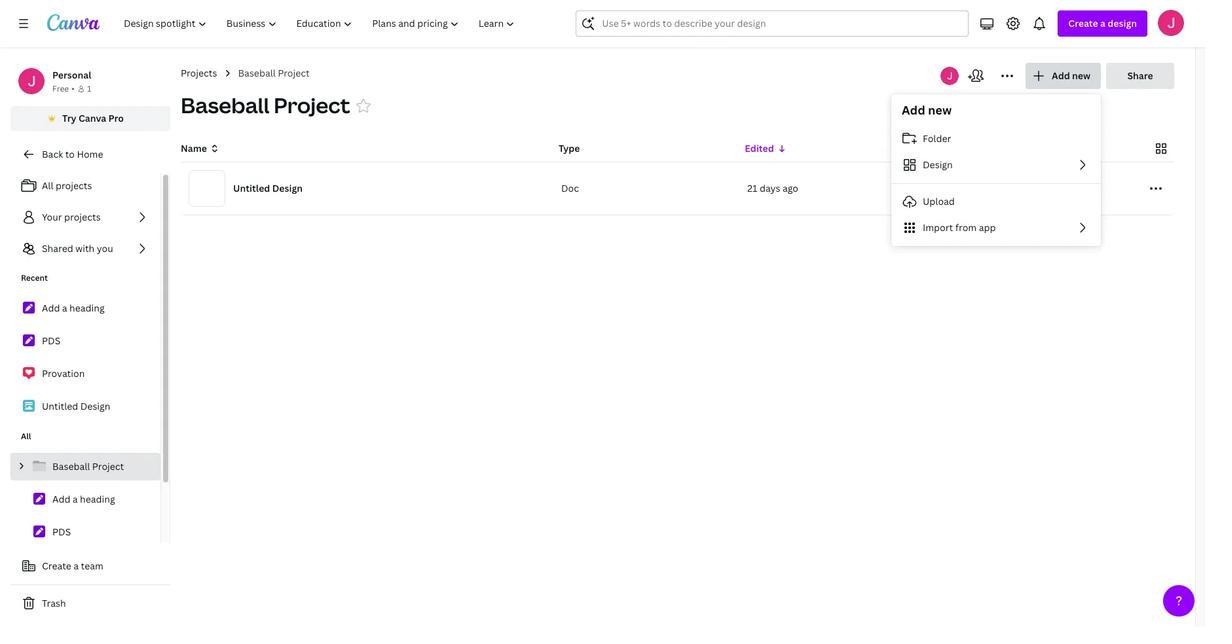 Task type: vqa. For each thing, say whether or not it's contained in the screenshot.
Create a team
yes



Task type: locate. For each thing, give the bounding box(es) containing it.
baseball inside button
[[181, 91, 269, 119]]

1 vertical spatial design
[[272, 182, 303, 195]]

1 horizontal spatial design
[[272, 182, 303, 195]]

shared with you link
[[10, 236, 160, 262]]

1 horizontal spatial create
[[1069, 17, 1098, 29]]

baseball for baseball project button
[[181, 91, 269, 119]]

0 horizontal spatial new
[[928, 102, 952, 118]]

days
[[760, 182, 780, 195]]

3 list from the top
[[10, 453, 160, 612]]

baseball inside list
[[52, 460, 90, 473]]

2 vertical spatial baseball project
[[52, 460, 124, 473]]

create a design button
[[1058, 10, 1148, 37]]

all inside all projects link
[[42, 179, 53, 192]]

2 vertical spatial list
[[10, 453, 160, 612]]

0 vertical spatial add a heading link
[[10, 295, 160, 322]]

projects inside all projects link
[[56, 179, 92, 192]]

1 vertical spatial pds link
[[10, 519, 160, 546]]

0 vertical spatial project
[[278, 67, 310, 79]]

baseball down projects link
[[181, 91, 269, 119]]

create left team
[[42, 560, 71, 572]]

try
[[62, 112, 76, 124]]

app
[[979, 221, 996, 234]]

heading
[[69, 302, 105, 314], [80, 493, 115, 506]]

1 vertical spatial baseball project link
[[10, 453, 160, 481]]

1 horizontal spatial untitled design
[[233, 182, 303, 195]]

all projects
[[42, 179, 92, 192]]

your projects
[[42, 211, 101, 223]]

design
[[923, 159, 953, 171], [272, 182, 303, 195], [80, 400, 110, 413]]

2 vertical spatial baseball
[[52, 460, 90, 473]]

0 vertical spatial list
[[10, 173, 160, 262]]

1 vertical spatial add new
[[902, 102, 952, 118]]

create inside create a team button
[[42, 560, 71, 572]]

pro
[[108, 112, 124, 124]]

0 horizontal spatial untitled
[[42, 400, 78, 413]]

1 vertical spatial untitled design
[[42, 400, 110, 413]]

new
[[1072, 69, 1091, 82], [928, 102, 952, 118]]

create
[[1069, 17, 1098, 29], [42, 560, 71, 572]]

projects down back to home
[[56, 179, 92, 192]]

projects inside your projects "link"
[[64, 211, 101, 223]]

0 horizontal spatial create
[[42, 560, 71, 572]]

try canva pro
[[62, 112, 124, 124]]

0 vertical spatial new
[[1072, 69, 1091, 82]]

list containing baseball project
[[10, 453, 160, 612]]

projects
[[181, 67, 217, 79]]

0 vertical spatial all
[[42, 179, 53, 192]]

1 list from the top
[[10, 173, 160, 262]]

your
[[42, 211, 62, 223]]

0 horizontal spatial design
[[80, 400, 110, 413]]

all
[[42, 179, 53, 192], [21, 431, 31, 442]]

trash link
[[10, 591, 170, 617]]

0 vertical spatial untitled
[[233, 182, 270, 195]]

project
[[278, 67, 310, 79], [274, 91, 350, 119], [92, 460, 124, 473]]

1 horizontal spatial new
[[1072, 69, 1091, 82]]

free •
[[52, 83, 75, 94]]

1 vertical spatial add a heading link
[[10, 486, 160, 514]]

1 vertical spatial project
[[274, 91, 350, 119]]

2 pds link from the top
[[10, 519, 160, 546]]

2 vertical spatial project
[[92, 460, 124, 473]]

projects right your
[[64, 211, 101, 223]]

1 horizontal spatial add new
[[1052, 69, 1091, 82]]

shared
[[42, 242, 73, 255]]

menu
[[891, 126, 1101, 241]]

0 vertical spatial baseball project
[[238, 67, 310, 79]]

1 horizontal spatial all
[[42, 179, 53, 192]]

edited
[[745, 142, 774, 155]]

try canva pro button
[[10, 106, 170, 131]]

baseball
[[238, 67, 276, 79], [181, 91, 269, 119], [52, 460, 90, 473]]

0 vertical spatial design
[[923, 159, 953, 171]]

baseball up baseball project button
[[238, 67, 276, 79]]

pds link
[[10, 328, 160, 355], [10, 519, 160, 546]]

1 vertical spatial create
[[42, 560, 71, 572]]

•
[[72, 83, 75, 94]]

add a heading
[[42, 302, 105, 314], [52, 493, 115, 506]]

projects for all projects
[[56, 179, 92, 192]]

baseball project button
[[181, 91, 350, 120]]

baseball project link
[[238, 66, 310, 81], [10, 453, 160, 481]]

1 vertical spatial projects
[[64, 211, 101, 223]]

add new
[[1052, 69, 1091, 82], [902, 102, 952, 118]]

personal
[[52, 69, 91, 81]]

0 horizontal spatial all
[[21, 431, 31, 442]]

None search field
[[576, 10, 969, 37]]

folder
[[923, 132, 951, 145]]

new up folder
[[928, 102, 952, 118]]

0 vertical spatial baseball
[[238, 67, 276, 79]]

1 vertical spatial baseball
[[181, 91, 269, 119]]

you
[[97, 242, 113, 255]]

0 horizontal spatial baseball project link
[[10, 453, 160, 481]]

to
[[65, 148, 75, 160]]

baseball project
[[238, 67, 310, 79], [181, 91, 350, 119], [52, 460, 124, 473]]

pds link up the provation link
[[10, 328, 160, 355]]

0 vertical spatial projects
[[56, 179, 92, 192]]

create inside create a design "dropdown button"
[[1069, 17, 1098, 29]]

0 vertical spatial pds
[[42, 335, 60, 347]]

project inside baseball project button
[[274, 91, 350, 119]]

projects for your projects
[[64, 211, 101, 223]]

1 vertical spatial untitled
[[42, 400, 78, 413]]

1
[[87, 83, 91, 94]]

add new down create a design "dropdown button"
[[1052, 69, 1091, 82]]

1 horizontal spatial untitled
[[233, 182, 270, 195]]

create left design
[[1069, 17, 1098, 29]]

with
[[75, 242, 95, 255]]

back
[[42, 148, 63, 160]]

new down create a design "dropdown button"
[[1072, 69, 1091, 82]]

pds
[[42, 335, 60, 347], [52, 526, 71, 538]]

list
[[10, 173, 160, 262], [10, 295, 160, 421], [10, 453, 160, 612]]

untitled
[[233, 182, 270, 195], [42, 400, 78, 413]]

pds link up team
[[10, 519, 160, 546]]

back to home link
[[10, 141, 170, 168]]

2 list from the top
[[10, 295, 160, 421]]

home
[[77, 148, 103, 160]]

1 vertical spatial list
[[10, 295, 160, 421]]

add
[[1052, 69, 1070, 82], [902, 102, 925, 118], [42, 302, 60, 314], [52, 493, 70, 506]]

2 horizontal spatial design
[[923, 159, 953, 171]]

new inside "add new" dropdown button
[[1072, 69, 1091, 82]]

untitled design
[[233, 182, 303, 195], [42, 400, 110, 413]]

1 vertical spatial heading
[[80, 493, 115, 506]]

baseball down untitled design link
[[52, 460, 90, 473]]

design
[[1108, 17, 1137, 29]]

0 vertical spatial add a heading
[[42, 302, 105, 314]]

2 vertical spatial design
[[80, 400, 110, 413]]

add new up folder
[[902, 102, 952, 118]]

1 vertical spatial all
[[21, 431, 31, 442]]

projects link
[[181, 66, 217, 81]]

canva
[[79, 112, 106, 124]]

pds up the 'provation'
[[42, 335, 60, 347]]

design inside button
[[923, 159, 953, 171]]

1 pds link from the top
[[10, 328, 160, 355]]

1 add a heading link from the top
[[10, 295, 160, 322]]

baseball project link up baseball project button
[[238, 66, 310, 81]]

1 vertical spatial pds
[[52, 526, 71, 538]]

untitled design link
[[10, 393, 160, 421]]

baseball project link down untitled design link
[[10, 453, 160, 481]]

pds for second pds link from the bottom of the page
[[42, 335, 60, 347]]

0 vertical spatial baseball project link
[[238, 66, 310, 81]]

pds up create a team
[[52, 526, 71, 538]]

share button
[[1106, 63, 1174, 89]]

baseball for rightmost baseball project link
[[238, 67, 276, 79]]

design inside list
[[80, 400, 110, 413]]

projects
[[56, 179, 92, 192], [64, 211, 101, 223]]

ago
[[783, 182, 798, 195]]

peterson
[[965, 182, 1004, 195]]

a inside "dropdown button"
[[1100, 17, 1106, 29]]

add a heading link
[[10, 295, 160, 322], [10, 486, 160, 514]]

0 vertical spatial add new
[[1052, 69, 1091, 82]]

0 vertical spatial pds link
[[10, 328, 160, 355]]

a
[[1100, 17, 1106, 29], [62, 302, 67, 314], [73, 493, 78, 506], [74, 560, 79, 572]]

0 vertical spatial create
[[1069, 17, 1098, 29]]

add new button
[[1026, 63, 1101, 89]]



Task type: describe. For each thing, give the bounding box(es) containing it.
pds for second pds link
[[52, 526, 71, 538]]

a inside button
[[74, 560, 79, 572]]

your projects link
[[10, 204, 160, 231]]

folder button
[[891, 126, 1101, 152]]

menu containing folder
[[891, 126, 1101, 241]]

0 horizontal spatial untitled design
[[42, 400, 110, 413]]

0 vertical spatial untitled design
[[233, 182, 303, 195]]

21 days ago
[[748, 182, 798, 195]]

upload button
[[891, 189, 1101, 215]]

top level navigation element
[[115, 10, 526, 37]]

design button
[[891, 152, 1101, 178]]

recent
[[21, 272, 48, 284]]

james
[[934, 182, 962, 195]]

create for create a team
[[42, 560, 71, 572]]

upload
[[923, 195, 955, 208]]

all for all
[[21, 431, 31, 442]]

import from app
[[923, 221, 996, 234]]

name
[[181, 142, 207, 155]]

untitled inside list
[[42, 400, 78, 413]]

Search search field
[[602, 11, 943, 36]]

create a design
[[1069, 17, 1137, 29]]

1 horizontal spatial baseball project link
[[238, 66, 310, 81]]

james peterson
[[934, 182, 1004, 195]]

1 vertical spatial baseball project
[[181, 91, 350, 119]]

james peterson image
[[1158, 10, 1184, 36]]

name button
[[181, 141, 220, 156]]

21
[[748, 182, 758, 195]]

import
[[923, 221, 953, 234]]

type
[[559, 142, 580, 155]]

list containing add a heading
[[10, 295, 160, 421]]

create a team button
[[10, 554, 170, 580]]

add inside "add new" dropdown button
[[1052, 69, 1070, 82]]

all projects link
[[10, 173, 160, 199]]

1 vertical spatial new
[[928, 102, 952, 118]]

share
[[1128, 69, 1153, 82]]

0 horizontal spatial add new
[[902, 102, 952, 118]]

doc
[[561, 182, 579, 195]]

owner
[[931, 142, 961, 155]]

list containing all projects
[[10, 173, 160, 262]]

back to home
[[42, 148, 103, 160]]

trash
[[42, 597, 66, 610]]

add new inside dropdown button
[[1052, 69, 1091, 82]]

provation
[[42, 367, 85, 380]]

all for all projects
[[42, 179, 53, 192]]

1 vertical spatial add a heading
[[52, 493, 115, 506]]

2 add a heading link from the top
[[10, 486, 160, 514]]

team
[[81, 560, 103, 572]]

import from app button
[[891, 215, 1101, 241]]

provation link
[[10, 360, 160, 388]]

shared with you
[[42, 242, 113, 255]]

edited button
[[745, 141, 787, 156]]

create for create a design
[[1069, 17, 1098, 29]]

free
[[52, 83, 69, 94]]

create a team
[[42, 560, 103, 572]]

from
[[955, 221, 977, 234]]

0 vertical spatial heading
[[69, 302, 105, 314]]



